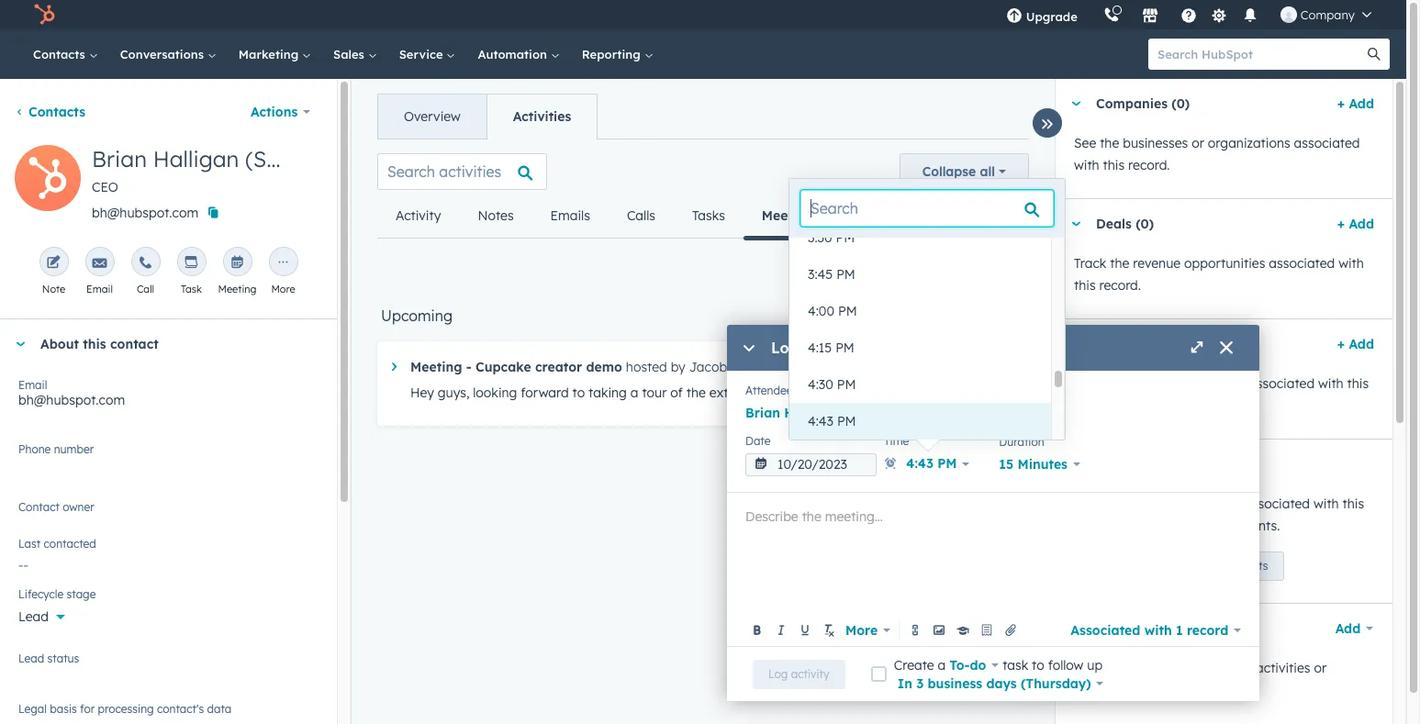 Task type: describe. For each thing, give the bounding box(es) containing it.
caret image right minutes
[[1070, 462, 1081, 467]]

see for see the businesses or organizations associated with this record.
[[1074, 135, 1096, 151]]

brian halligan (sample contact) ceo
[[92, 145, 428, 196]]

emails
[[550, 207, 590, 224]]

marketing link
[[227, 29, 322, 79]]

meeting - cupcake creator demo element
[[377, 342, 1029, 426]]

company button
[[1269, 0, 1383, 29]]

Phone number text field
[[18, 440, 319, 476]]

task to follow up
[[999, 657, 1103, 673]]

with for track the customer requests associated with this record.
[[1318, 375, 1344, 392]]

lifecycle stage
[[18, 588, 96, 601]]

creator
[[535, 359, 582, 375]]

note
[[42, 283, 65, 296]]

contact) for brian halligan (sample contact)
[[900, 405, 955, 421]]

canceled
[[971, 405, 1030, 421]]

opportunities
[[1184, 255, 1265, 272]]

date
[[745, 434, 771, 448]]

record. inside track the revenue opportunities associated with this record.
[[1099, 277, 1141, 294]]

+ add for associated
[[1337, 95, 1374, 112]]

+ for associated
[[1337, 95, 1345, 112]]

track the customer requests associated with this record.
[[1074, 375, 1369, 414]]

your
[[1225, 660, 1252, 677]]

caret image inside "meeting - cupcake creator demo" element
[[392, 363, 397, 371]]

3:45
[[808, 266, 833, 283]]

payments inside the collect and track payments associated with this contact using hubspot payments.
[[1180, 496, 1240, 512]]

3:45 pm button
[[789, 256, 1051, 293]]

no owner button
[[18, 498, 319, 528]]

owner up last contacted
[[40, 508, 77, 524]]

record. inside see the businesses or organizations associated with this record.
[[1128, 157, 1170, 174]]

canceled button
[[971, 400, 1043, 426]]

log for the log meeting button
[[827, 261, 846, 274]]

deals (0) button
[[1056, 199, 1330, 249]]

+ for with
[[1337, 216, 1345, 232]]

taking
[[589, 385, 627, 401]]

1 vertical spatial payments
[[1216, 559, 1268, 573]]

status
[[47, 652, 79, 666]]

notifications image
[[1242, 8, 1258, 25]]

attachments button
[[1056, 604, 1316, 654]]

attachments
[[1096, 621, 1178, 637]]

+ add button for see the businesses or organizations associated with this record.
[[1337, 93, 1374, 115]]

uploaded
[[1074, 682, 1131, 699]]

meetings
[[762, 207, 819, 224]]

associated for opportunities
[[1269, 255, 1335, 272]]

with inside popup button
[[1144, 622, 1172, 638]]

lead for lead
[[18, 609, 49, 625]]

service
[[399, 47, 447, 62]]

meeting inside meeting - cupcake creator demo hey guys, looking forward to taking a tour of the extra tasty cupcake factory tomorrow.
[[410, 359, 462, 375]]

log for log activity "button"
[[768, 667, 788, 681]]

attendees
[[745, 384, 798, 398]]

menu containing company
[[993, 0, 1384, 29]]

files
[[1123, 660, 1147, 677]]

caret image for deals (0)
[[1070, 222, 1081, 226]]

meeting down 4:00 pm
[[803, 339, 862, 357]]

the for track the revenue opportunities associated with this record.
[[1110, 255, 1129, 272]]

4:43 inside popup button
[[906, 455, 934, 472]]

email for email
[[86, 283, 113, 296]]

contacts inside contacts link
[[33, 47, 89, 62]]

deals (0)
[[1096, 216, 1154, 232]]

activity
[[791, 667, 830, 681]]

pm for 3:45 pm button
[[836, 266, 855, 283]]

using
[[1124, 518, 1156, 534]]

4:00 pm button
[[789, 293, 1051, 330]]

(thursday)
[[1021, 675, 1091, 692]]

4:00 pm
[[808, 303, 857, 319]]

meeting inside button
[[849, 261, 892, 274]]

days
[[986, 675, 1017, 692]]

3 + add button from the top
[[1337, 333, 1374, 355]]

number
[[54, 442, 94, 456]]

(sample for brian halligan (sample contact)
[[843, 405, 896, 421]]

tasks
[[692, 207, 725, 224]]

notes
[[478, 207, 514, 224]]

sales link
[[322, 29, 388, 79]]

pm for 4:00 pm button
[[838, 303, 857, 319]]

this inside track the revenue opportunities associated with this record.
[[1074, 277, 1096, 294]]

actions
[[251, 104, 298, 120]]

hey
[[410, 385, 434, 401]]

notifications button
[[1235, 0, 1266, 29]]

collapse all
[[922, 163, 995, 180]]

ceo
[[92, 179, 118, 196]]

associated with 1 record button
[[1071, 617, 1241, 643]]

hubspot
[[1160, 518, 1213, 534]]

with for collect and track payments associated with this contact using hubspot payments.
[[1314, 496, 1339, 512]]

conversations
[[120, 47, 207, 62]]

3 + add from the top
[[1337, 336, 1374, 353]]

upgrade
[[1026, 9, 1078, 24]]

halligan for brian halligan (sample contact) ceo
[[153, 145, 239, 173]]

revenue
[[1133, 255, 1181, 272]]

looking
[[473, 385, 517, 401]]

create a
[[894, 657, 949, 673]]

automation link
[[467, 29, 571, 79]]

15 minutes
[[999, 456, 1068, 473]]

this inside the see the files attached to your activities or uploaded to this record.
[[1151, 682, 1173, 699]]

this inside dropdown button
[[83, 336, 106, 353]]

record. inside 'track the customer requests associated with this record.'
[[1074, 398, 1116, 414]]

help image
[[1180, 8, 1197, 25]]

Search search field
[[801, 190, 1054, 227]]

or inside the see the files attached to your activities or uploaded to this record.
[[1314, 660, 1327, 677]]

the for see the files attached to your activities or uploaded to this record.
[[1100, 660, 1119, 677]]

reporting
[[582, 47, 644, 62]]

1
[[1176, 622, 1183, 638]]

email for email bh@hubspot.com
[[18, 378, 47, 392]]

organizations
[[1208, 135, 1290, 151]]

log meeting button
[[811, 253, 907, 283]]

this inside the collect and track payments associated with this contact using hubspot payments.
[[1343, 496, 1364, 512]]

with inside see the businesses or organizations associated with this record.
[[1074, 157, 1100, 174]]

Last contacted text field
[[18, 548, 319, 577]]

set
[[1180, 559, 1197, 573]]

see the businesses or organizations associated with this record.
[[1074, 135, 1360, 174]]

phone number
[[18, 442, 94, 456]]

automation
[[478, 47, 551, 62]]

attached
[[1151, 660, 1206, 677]]

with for track the revenue opportunities associated with this record.
[[1339, 255, 1364, 272]]

3 + from the top
[[1337, 336, 1345, 353]]

company
[[1301, 7, 1355, 22]]

no
[[18, 508, 36, 524]]

edit button
[[15, 145, 81, 218]]

log activity
[[768, 667, 830, 681]]

4:43 pm inside popup button
[[906, 455, 957, 472]]

4:43 pm button
[[789, 403, 1051, 440]]

0 horizontal spatial more
[[271, 283, 295, 296]]

guys,
[[438, 385, 470, 401]]

the inside meeting - cupcake creator demo hey guys, looking forward to taking a tour of the extra tasty cupcake factory tomorrow.
[[686, 385, 706, 401]]

lead for lead status
[[18, 652, 44, 666]]

caret image for tickets
[[1070, 342, 1081, 347]]

4:30 pm button
[[789, 366, 1051, 403]]

lifecycle
[[18, 588, 64, 601]]

navigation inside upcoming feed
[[377, 194, 838, 240]]

MM/DD/YYYY text field
[[745, 453, 877, 476]]

1 vertical spatial log
[[771, 339, 799, 357]]

search image
[[1368, 48, 1381, 61]]

tickets (0) button
[[1056, 319, 1330, 369]]

collect and track payments associated with this contact using hubspot payments.
[[1074, 496, 1364, 534]]

overview
[[404, 108, 461, 125]]

email image
[[92, 256, 107, 271]]

activities button
[[486, 95, 597, 139]]

jacob simon image
[[1280, 6, 1297, 23]]

a inside meeting - cupcake creator demo hey guys, looking forward to taking a tour of the extra tasty cupcake factory tomorrow.
[[631, 385, 638, 401]]

contact
[[18, 500, 60, 514]]



Task type: vqa. For each thing, say whether or not it's contained in the screenshot.
'John Smith' image
no



Task type: locate. For each thing, give the bounding box(es) containing it.
brian up ceo
[[92, 145, 147, 173]]

1 vertical spatial (sample
[[843, 405, 896, 421]]

for
[[80, 702, 95, 716]]

associated up 'payments.'
[[1244, 496, 1310, 512]]

1 vertical spatial or
[[1314, 660, 1327, 677]]

a left to-
[[938, 657, 946, 673]]

0 vertical spatial payments
[[1180, 496, 1240, 512]]

(sample inside brian halligan (sample contact) ceo
[[245, 145, 331, 173]]

Search HubSpot search field
[[1148, 39, 1373, 70]]

1 horizontal spatial halligan
[[784, 405, 839, 421]]

the inside see the businesses or organizations associated with this record.
[[1100, 135, 1119, 151]]

marketplaces image
[[1142, 8, 1158, 25]]

2 vertical spatial +
[[1337, 336, 1345, 353]]

0 vertical spatial see
[[1074, 135, 1096, 151]]

meeting down meeting icon
[[218, 283, 257, 296]]

the down the tickets on the top right of the page
[[1110, 375, 1129, 392]]

4:15 pm
[[808, 340, 855, 356]]

call image
[[138, 256, 153, 271]]

0 vertical spatial up
[[1200, 559, 1213, 573]]

bh@hubspot.com up number
[[18, 392, 125, 409]]

1 vertical spatial track
[[1074, 375, 1106, 392]]

1 vertical spatial lead
[[18, 652, 44, 666]]

1 horizontal spatial contact)
[[900, 405, 955, 421]]

a left tour
[[631, 385, 638, 401]]

menu
[[993, 0, 1384, 29]]

contact inside dropdown button
[[110, 336, 159, 353]]

associated right opportunities
[[1269, 255, 1335, 272]]

pm down 4:43 pm button
[[937, 455, 957, 472]]

cupcake
[[779, 385, 829, 401]]

task
[[1003, 657, 1028, 673]]

4:43 pm down factory
[[808, 413, 856, 430]]

pm right "3:30"
[[836, 230, 855, 246]]

(0) up businesses
[[1172, 95, 1190, 112]]

contacts up edit popup button
[[28, 104, 85, 120]]

0 vertical spatial brian
[[92, 145, 147, 173]]

0 vertical spatial contact
[[110, 336, 159, 353]]

1 horizontal spatial email
[[86, 283, 113, 296]]

activity
[[396, 207, 441, 224]]

0 vertical spatial navigation
[[377, 94, 598, 140]]

0 vertical spatial a
[[631, 385, 638, 401]]

calling icon button
[[1096, 3, 1127, 27]]

4:15
[[808, 340, 832, 356]]

the right the of
[[686, 385, 706, 401]]

associated inside track the revenue opportunities associated with this record.
[[1269, 255, 1335, 272]]

0 vertical spatial contacts link
[[22, 29, 109, 79]]

expand dialog image
[[1190, 341, 1204, 356]]

minimize dialog image
[[742, 341, 756, 356]]

the up uploaded
[[1100, 660, 1119, 677]]

4:43 pm down time
[[906, 455, 957, 472]]

3:30 pm
[[808, 230, 855, 246]]

0 vertical spatial bh@hubspot.com
[[92, 205, 198, 221]]

with inside track the revenue opportunities associated with this record.
[[1339, 255, 1364, 272]]

(0) right deals
[[1136, 216, 1154, 232]]

2 vertical spatial + add button
[[1337, 333, 1374, 355]]

associated for payments
[[1244, 496, 1310, 512]]

settings image
[[1211, 8, 1228, 24]]

contact) down the tomorrow.
[[900, 405, 955, 421]]

associated right organizations
[[1294, 135, 1360, 151]]

contact) for brian halligan (sample contact) ceo
[[337, 145, 428, 173]]

about this contact button
[[0, 319, 319, 369]]

0 vertical spatial halligan
[[153, 145, 239, 173]]

associated inside see the businesses or organizations associated with this record.
[[1294, 135, 1360, 151]]

customer
[[1133, 375, 1190, 392]]

close dialog image
[[1219, 341, 1234, 356]]

associated inside the collect and track payments associated with this contact using hubspot payments.
[[1244, 496, 1310, 512]]

1 vertical spatial +
[[1337, 216, 1345, 232]]

2 vertical spatial + add
[[1337, 336, 1374, 353]]

(0) for tickets (0)
[[1146, 336, 1164, 353]]

1 horizontal spatial (sample
[[843, 405, 896, 421]]

pm down factory
[[837, 413, 856, 430]]

1 horizontal spatial more
[[845, 622, 878, 638]]

see up uploaded
[[1074, 660, 1096, 677]]

caret image for companies
[[1070, 101, 1081, 106]]

caret image down upcoming
[[392, 363, 397, 371]]

to left your
[[1209, 660, 1222, 677]]

log meeting down 3:30 pm
[[827, 261, 892, 274]]

2 + add button from the top
[[1337, 213, 1374, 235]]

log down 3:30 pm
[[827, 261, 846, 274]]

1 horizontal spatial 4:43 pm
[[906, 455, 957, 472]]

this inside see the businesses or organizations associated with this record.
[[1103, 157, 1125, 174]]

caret image inside deals (0) dropdown button
[[1070, 222, 1081, 226]]

add inside add popup button
[[1335, 621, 1361, 637]]

to right task
[[1032, 657, 1044, 673]]

bh@hubspot.com down ceo
[[92, 205, 198, 221]]

+
[[1337, 95, 1345, 112], [1337, 216, 1345, 232], [1337, 336, 1345, 353]]

0 vertical spatial lead
[[18, 609, 49, 625]]

hubspot link
[[22, 4, 69, 26]]

log meeting up 4:30
[[771, 339, 862, 357]]

track inside 'track the customer requests associated with this record.'
[[1074, 375, 1106, 392]]

2 track from the top
[[1074, 375, 1106, 392]]

1 vertical spatial see
[[1074, 660, 1096, 677]]

email down about
[[18, 378, 47, 392]]

brian for brian halligan (sample contact)
[[745, 405, 780, 421]]

add button
[[1323, 610, 1374, 647]]

or
[[1192, 135, 1204, 151], [1314, 660, 1327, 677]]

phone
[[18, 442, 51, 456]]

4:15 pm button
[[789, 330, 1051, 366]]

0 horizontal spatial halligan
[[153, 145, 239, 173]]

1 horizontal spatial contact
[[1074, 518, 1120, 534]]

1 vertical spatial 4:43
[[906, 455, 934, 472]]

1 horizontal spatial a
[[938, 657, 946, 673]]

pm right 4:30
[[837, 376, 856, 393]]

record. down businesses
[[1128, 157, 1170, 174]]

more inside popup button
[[845, 622, 878, 638]]

0 vertical spatial contact)
[[337, 145, 428, 173]]

log
[[827, 261, 846, 274], [771, 339, 799, 357], [768, 667, 788, 681]]

0 vertical spatial + add
[[1337, 95, 1374, 112]]

1 horizontal spatial up
[[1200, 559, 1213, 573]]

1 vertical spatial contact
[[1074, 518, 1120, 534]]

halligan inside popup button
[[784, 405, 839, 421]]

or inside see the businesses or organizations associated with this record.
[[1192, 135, 1204, 151]]

pm for 3:30 pm button
[[836, 230, 855, 246]]

0 vertical spatial contacts
[[33, 47, 89, 62]]

15 minutes button
[[999, 452, 1080, 477]]

up right "set"
[[1200, 559, 1213, 573]]

lead inside popup button
[[18, 609, 49, 625]]

1 vertical spatial contacts
[[28, 104, 85, 120]]

1 horizontal spatial or
[[1314, 660, 1327, 677]]

search button
[[1359, 39, 1390, 70]]

0 vertical spatial + add button
[[1337, 93, 1374, 115]]

menu item
[[1090, 0, 1094, 29]]

see the files attached to your activities or uploaded to this record.
[[1074, 660, 1327, 699]]

about
[[40, 336, 79, 353]]

contacts down hubspot link
[[33, 47, 89, 62]]

the for see the businesses or organizations associated with this record.
[[1100, 135, 1119, 151]]

1 vertical spatial navigation
[[377, 194, 838, 240]]

1 vertical spatial brian
[[745, 405, 780, 421]]

business
[[928, 675, 982, 692]]

brian down tasty
[[745, 405, 780, 421]]

1 vertical spatial 4:43 pm
[[906, 455, 957, 472]]

0 vertical spatial 4:43 pm
[[808, 413, 856, 430]]

0 horizontal spatial or
[[1192, 135, 1204, 151]]

forward
[[521, 385, 569, 401]]

track down deals
[[1074, 255, 1106, 272]]

lead left status
[[18, 652, 44, 666]]

more button
[[842, 617, 894, 643]]

navigation containing activity
[[377, 194, 838, 240]]

with inside the collect and track payments associated with this contact using hubspot payments.
[[1314, 496, 1339, 512]]

log left 4:15 on the top of page
[[771, 339, 799, 357]]

outcome
[[971, 384, 1019, 398]]

caret image left companies
[[1070, 101, 1081, 106]]

1 vertical spatial bh@hubspot.com
[[18, 392, 125, 409]]

0 vertical spatial track
[[1074, 255, 1106, 272]]

(sample inside popup button
[[843, 405, 896, 421]]

track down the tickets on the top right of the page
[[1074, 375, 1106, 392]]

caret image inside "about this contact" dropdown button
[[15, 342, 26, 347]]

minutes
[[1018, 456, 1068, 473]]

1 vertical spatial contact)
[[900, 405, 955, 421]]

owner up contacted
[[63, 500, 94, 514]]

+ add button
[[1337, 93, 1374, 115], [1337, 213, 1374, 235], [1337, 333, 1374, 355]]

tour
[[642, 385, 667, 401]]

record. down the tickets on the top right of the page
[[1074, 398, 1116, 414]]

0 vertical spatial (0)
[[1172, 95, 1190, 112]]

4:30 pm
[[808, 376, 856, 393]]

set up payments link
[[1164, 552, 1284, 581]]

contact down the call
[[110, 336, 159, 353]]

caret image
[[1070, 101, 1081, 106], [1070, 342, 1081, 347], [392, 363, 397, 371]]

(0) for companies (0)
[[1172, 95, 1190, 112]]

1 vertical spatial + add button
[[1337, 213, 1374, 235]]

associated inside 'track the customer requests associated with this record.'
[[1249, 375, 1315, 392]]

see for see the files attached to your activities or uploaded to this record.
[[1074, 660, 1096, 677]]

or down companies (0) dropdown button
[[1192, 135, 1204, 151]]

brian inside popup button
[[745, 405, 780, 421]]

this
[[1103, 157, 1125, 174], [1074, 277, 1096, 294], [83, 336, 106, 353], [1347, 375, 1369, 392], [1343, 496, 1364, 512], [1151, 682, 1173, 699]]

email down email icon at left
[[86, 283, 113, 296]]

contacts link down hubspot link
[[22, 29, 109, 79]]

2 lead from the top
[[18, 652, 44, 666]]

last
[[18, 537, 41, 551]]

0 vertical spatial +
[[1337, 95, 1345, 112]]

caret image left deals
[[1070, 222, 1081, 226]]

note image
[[46, 256, 61, 271]]

(sample down 'actions' popup button
[[245, 145, 331, 173]]

up
[[1200, 559, 1213, 573], [1087, 657, 1103, 673]]

2 vertical spatial (0)
[[1146, 336, 1164, 353]]

halligan for brian halligan (sample contact)
[[784, 405, 839, 421]]

up up uploaded
[[1087, 657, 1103, 673]]

log meeting inside button
[[827, 261, 892, 274]]

duration
[[999, 435, 1044, 449]]

upcoming feed
[[363, 139, 1044, 448]]

contact's
[[157, 702, 204, 716]]

1 + from the top
[[1337, 95, 1345, 112]]

associated right requests
[[1249, 375, 1315, 392]]

(0) for deals (0)
[[1136, 216, 1154, 232]]

email inside the email bh@hubspot.com
[[18, 378, 47, 392]]

0 horizontal spatial 4:43 pm
[[808, 413, 856, 430]]

brian inside brian halligan (sample contact) ceo
[[92, 145, 147, 173]]

1 vertical spatial more
[[845, 622, 878, 638]]

businesses
[[1123, 135, 1188, 151]]

caret image left about
[[15, 342, 26, 347]]

1 track from the top
[[1074, 255, 1106, 272]]

grid grid
[[789, 219, 1065, 440]]

task image
[[184, 256, 199, 271]]

sales
[[333, 47, 368, 62]]

see inside see the businesses or organizations associated with this record.
[[1074, 135, 1096, 151]]

associated for requests
[[1249, 375, 1315, 392]]

contact) inside popup button
[[900, 405, 955, 421]]

track for track the customer requests associated with this record.
[[1074, 375, 1106, 392]]

create
[[894, 657, 934, 673]]

marketing
[[239, 47, 302, 62]]

the left revenue
[[1110, 255, 1129, 272]]

pm right the 3:45 at the top right of page
[[836, 266, 855, 283]]

1 horizontal spatial brian
[[745, 405, 780, 421]]

4:43 pm inside button
[[808, 413, 856, 430]]

0 vertical spatial (sample
[[245, 145, 331, 173]]

0 horizontal spatial contact)
[[337, 145, 428, 173]]

2 + add from the top
[[1337, 216, 1374, 232]]

to down files
[[1135, 682, 1147, 699]]

deals
[[1096, 216, 1132, 232]]

2 see from the top
[[1074, 660, 1096, 677]]

more image
[[276, 256, 291, 271]]

record. inside the see the files attached to your activities or uploaded to this record.
[[1176, 682, 1218, 699]]

0 vertical spatial email
[[86, 283, 113, 296]]

lead down lifecycle
[[18, 609, 49, 625]]

navigation containing overview
[[377, 94, 598, 140]]

0 horizontal spatial 4:43
[[808, 413, 834, 430]]

collapse
[[922, 163, 976, 180]]

0 vertical spatial 4:43
[[808, 413, 834, 430]]

contact down collect
[[1074, 518, 1120, 534]]

upgrade image
[[1006, 8, 1022, 25]]

(sample for brian halligan (sample contact) ceo
[[245, 145, 331, 173]]

+ add button for track the revenue opportunities associated with this record.
[[1337, 213, 1374, 235]]

navigation
[[377, 94, 598, 140], [377, 194, 838, 240]]

tomorrow.
[[880, 385, 942, 401]]

1 see from the top
[[1074, 135, 1096, 151]]

contacts link
[[22, 29, 109, 79], [15, 104, 85, 120]]

with inside 'track the customer requests associated with this record.'
[[1318, 375, 1344, 392]]

contact inside the collect and track payments associated with this contact using hubspot payments.
[[1074, 518, 1120, 534]]

to-do button
[[949, 654, 999, 676]]

1 vertical spatial email
[[18, 378, 47, 392]]

(0) inside dropdown button
[[1136, 216, 1154, 232]]

log inside "button"
[[768, 667, 788, 681]]

this inside 'track the customer requests associated with this record.'
[[1347, 375, 1369, 392]]

0 horizontal spatial contact
[[110, 336, 159, 353]]

meeting - cupcake creator demo hey guys, looking forward to taking a tour of the extra tasty cupcake factory tomorrow.
[[410, 359, 942, 401]]

2 + from the top
[[1337, 216, 1345, 232]]

halligan inside brian halligan (sample contact) ceo
[[153, 145, 239, 173]]

1 vertical spatial log meeting
[[771, 339, 862, 357]]

brian halligan (sample contact)
[[745, 405, 955, 421]]

1 horizontal spatial 4:43
[[906, 455, 934, 472]]

task
[[181, 283, 202, 296]]

legal basis for processing contact's data
[[18, 702, 232, 716]]

+ add for with
[[1337, 216, 1374, 232]]

caret image
[[1070, 222, 1081, 226], [15, 342, 26, 347], [1070, 462, 1081, 467], [1070, 627, 1081, 631]]

to left taking
[[572, 385, 585, 401]]

1 + add button from the top
[[1337, 93, 1374, 115]]

the inside the see the files attached to your activities or uploaded to this record.
[[1100, 660, 1119, 677]]

-
[[466, 359, 472, 375]]

pm for 4:15 pm button at the right of page
[[836, 340, 855, 356]]

caret image for about this contact
[[15, 342, 26, 347]]

pm right 4:00
[[838, 303, 857, 319]]

in 3 business days (thursday) button
[[898, 672, 1104, 694]]

15
[[999, 456, 1014, 473]]

0 vertical spatial log
[[827, 261, 846, 274]]

caret image inside companies (0) dropdown button
[[1070, 101, 1081, 106]]

notes button
[[459, 194, 532, 238]]

0 vertical spatial log meeting
[[827, 261, 892, 274]]

1 + add from the top
[[1337, 95, 1374, 112]]

with
[[1074, 157, 1100, 174], [1339, 255, 1364, 272], [1318, 375, 1344, 392], [1314, 496, 1339, 512], [1144, 622, 1172, 638]]

and
[[1119, 496, 1142, 512]]

0 horizontal spatial a
[[631, 385, 638, 401]]

2 vertical spatial caret image
[[392, 363, 397, 371]]

1 vertical spatial caret image
[[1070, 342, 1081, 347]]

caret image for attachments
[[1070, 627, 1081, 631]]

payments up hubspot at bottom
[[1180, 496, 1240, 512]]

1 vertical spatial (0)
[[1136, 216, 1154, 232]]

track inside track the revenue opportunities associated with this record.
[[1074, 255, 1106, 272]]

see down companies
[[1074, 135, 1096, 151]]

caret image up follow
[[1070, 627, 1081, 631]]

activity button
[[377, 194, 459, 238]]

pm
[[836, 230, 855, 246], [836, 266, 855, 283], [838, 303, 857, 319], [836, 340, 855, 356], [837, 376, 856, 393], [837, 413, 856, 430], [937, 455, 957, 472]]

(0) right the tickets on the top right of the page
[[1146, 336, 1164, 353]]

call
[[137, 283, 154, 296]]

calling icon image
[[1103, 7, 1120, 24]]

hubspot image
[[33, 4, 55, 26]]

see inside the see the files attached to your activities or uploaded to this record.
[[1074, 660, 1096, 677]]

caret image inside tickets (0) dropdown button
[[1070, 342, 1081, 347]]

2 navigation from the top
[[377, 194, 838, 240]]

pm right 4:15 on the top of page
[[836, 340, 855, 356]]

(0)
[[1172, 95, 1190, 112], [1136, 216, 1154, 232], [1146, 336, 1164, 353]]

4:43 down time
[[906, 455, 934, 472]]

1 lead from the top
[[18, 609, 49, 625]]

3
[[916, 675, 924, 692]]

record. down revenue
[[1099, 277, 1141, 294]]

caret image left the tickets on the top right of the page
[[1070, 342, 1081, 347]]

activities
[[513, 108, 571, 125]]

(sample down factory
[[843, 405, 896, 421]]

1 navigation from the top
[[377, 94, 598, 140]]

emails button
[[532, 194, 609, 238]]

log left activity
[[768, 667, 788, 681]]

0 horizontal spatial up
[[1087, 657, 1103, 673]]

or right activities on the right of the page
[[1314, 660, 1327, 677]]

0 vertical spatial more
[[271, 283, 295, 296]]

0 horizontal spatial (sample
[[245, 145, 331, 173]]

the for track the customer requests associated with this record.
[[1110, 375, 1129, 392]]

0 horizontal spatial email
[[18, 378, 47, 392]]

overview button
[[378, 95, 486, 139]]

track for track the revenue opportunities associated with this record.
[[1074, 255, 1106, 272]]

pm inside popup button
[[937, 455, 957, 472]]

1 vertical spatial + add
[[1337, 216, 1374, 232]]

pm for 4:43 pm button
[[837, 413, 856, 430]]

4:43 pm
[[808, 413, 856, 430], [906, 455, 957, 472]]

1 vertical spatial a
[[938, 657, 946, 673]]

meeting down 3:30 pm
[[849, 261, 892, 274]]

meeting image
[[230, 256, 245, 271]]

the inside track the revenue opportunities associated with this record.
[[1110, 255, 1129, 272]]

record.
[[1128, 157, 1170, 174], [1099, 277, 1141, 294], [1074, 398, 1116, 414], [1176, 682, 1218, 699]]

1 vertical spatial halligan
[[784, 405, 839, 421]]

caret image inside the attachments dropdown button
[[1070, 627, 1081, 631]]

contact) down overview
[[337, 145, 428, 173]]

1 vertical spatial contacts link
[[15, 104, 85, 120]]

record. down attached
[[1176, 682, 1218, 699]]

last contacted
[[18, 537, 96, 551]]

payments.
[[1217, 518, 1280, 534]]

of
[[670, 385, 683, 401]]

to inside meeting - cupcake creator demo hey guys, looking forward to taking a tour of the extra tasty cupcake factory tomorrow.
[[572, 385, 585, 401]]

Search activities search field
[[377, 153, 547, 190]]

activities
[[1256, 660, 1311, 677]]

the inside 'track the customer requests associated with this record.'
[[1110, 375, 1129, 392]]

the down companies
[[1100, 135, 1119, 151]]

lead
[[18, 609, 49, 625], [18, 652, 44, 666]]

pm for 4:30 pm button on the bottom right of the page
[[837, 376, 856, 393]]

brian for brian halligan (sample contact) ceo
[[92, 145, 147, 173]]

contact) inside brian halligan (sample contact) ceo
[[337, 145, 428, 173]]

follow
[[1048, 657, 1084, 673]]

associated
[[1294, 135, 1360, 151], [1269, 255, 1335, 272], [1249, 375, 1315, 392], [1244, 496, 1310, 512]]

2 vertical spatial log
[[768, 667, 788, 681]]

contact owner no owner
[[18, 500, 94, 524]]

meeting up hey
[[410, 359, 462, 375]]

settings link
[[1208, 5, 1231, 24]]

contacts link up edit popup button
[[15, 104, 85, 120]]

log inside button
[[827, 261, 846, 274]]

payments down 'payments.'
[[1216, 559, 1268, 573]]

0 vertical spatial or
[[1192, 135, 1204, 151]]

help button
[[1173, 0, 1204, 29]]

4:43 down cupcake
[[808, 413, 834, 430]]

4:43 inside button
[[808, 413, 834, 430]]

demo
[[586, 359, 622, 375]]

processing
[[98, 702, 154, 716]]

0 vertical spatial caret image
[[1070, 101, 1081, 106]]

calls
[[627, 207, 656, 224]]

0 horizontal spatial brian
[[92, 145, 147, 173]]

1 vertical spatial up
[[1087, 657, 1103, 673]]



